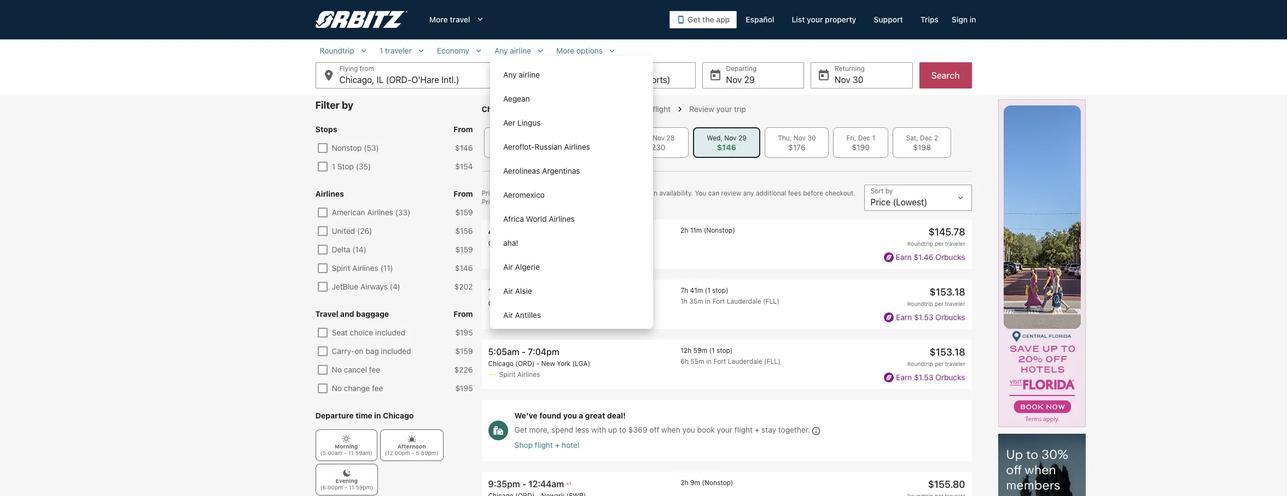 Task type: locate. For each thing, give the bounding box(es) containing it.
1 horizontal spatial 1
[[380, 46, 383, 55]]

6h
[[681, 358, 689, 366]]

fort inside 7h 41m (1 stop) 1h 35m in fort lauderdale (fll)
[[713, 298, 725, 306]]

on right based
[[650, 189, 658, 198]]

and inside the prices displayed include taxes and may change based on availability. you can review any additional fees before checkout. prices are not final until you complete your purchase.
[[577, 189, 588, 198]]

lauderdale inside 12h 59m (1 stop) 6h 55m in fort lauderdale (fll)
[[728, 358, 763, 366]]

york down air antilles 'link'
[[557, 360, 571, 369]]

airlines up jetblue airways (4)
[[353, 264, 379, 273]]

dec inside the fri, dec 1 $190
[[859, 134, 871, 142]]

1 for 1 stop (35)
[[332, 162, 335, 171]]

1 horizontal spatial get
[[688, 15, 701, 24]]

1 vertical spatial orbucks
[[936, 313, 966, 322]]

- inside afternoon (12:00pm - 5:59pm)
[[412, 450, 414, 457]]

2 $195 from the top
[[455, 384, 473, 394]]

york inside the 4:23pm - 7:34pm chicago (ord) - new york (lga)
[[557, 240, 571, 248]]

fee down bag
[[369, 366, 380, 375]]

1 vertical spatial airline
[[519, 70, 540, 79]]

2 vertical spatial per
[[935, 361, 944, 368]]

$153.18 roundtrip per traveler for 10:23am - 7:04pm
[[908, 287, 966, 308]]

2 vertical spatial (ord)
[[516, 360, 535, 369]]

fort inside 12h 59m (1 stop) 6h 55m in fort lauderdale (fll)
[[714, 358, 726, 366]]

(lga) for 10:23am - 7:04pm
[[573, 300, 591, 308]]

any airline up swap origin and destination image
[[495, 46, 531, 55]]

air left alsie
[[504, 287, 513, 296]]

small image
[[359, 46, 369, 56], [416, 46, 426, 56], [536, 46, 546, 56]]

3 york from the top
[[557, 360, 571, 369]]

earn for 10:23am - 7:04pm
[[897, 313, 912, 322]]

(ord) for 10:23am
[[516, 300, 535, 308]]

review
[[722, 189, 742, 198]]

1 vertical spatial 7:04pm
[[528, 348, 560, 358]]

chicago inside the 5:05am - 7:04pm chicago (ord) - new york (lga)
[[488, 360, 514, 369]]

change
[[605, 189, 628, 198], [344, 384, 370, 394]]

1 vertical spatial spirit
[[499, 311, 516, 319]]

stop) inside 12h 59m (1 stop) 6h 55m in fort lauderdale (fll)
[[717, 347, 733, 355]]

found
[[540, 412, 562, 421]]

nov inside nov 29 button
[[727, 75, 742, 85]]

0 vertical spatial (fll)
[[764, 298, 780, 306]]

$155.80
[[929, 479, 966, 491]]

1 vertical spatial and
[[340, 310, 354, 319]]

None search field
[[316, 46, 972, 497]]

you left book
[[683, 426, 696, 435]]

nov inside thu, nov 30 $176
[[794, 134, 806, 142]]

new inside the 5:05am - 7:04pm chicago (ord) - new york (lga)
[[542, 360, 555, 369]]

per inside the $145.78 roundtrip per traveler
[[935, 241, 944, 247]]

tab list containing $466
[[482, 128, 972, 158]]

any
[[744, 189, 754, 198]]

nov for $466
[[514, 134, 526, 142]]

2 xsmall image from the left
[[408, 435, 416, 444]]

airline inside button
[[510, 46, 531, 55]]

0 vertical spatial you
[[557, 198, 568, 206]]

2h left "11m"
[[681, 227, 689, 235]]

0 vertical spatial earn $1.53 orbucks
[[897, 313, 966, 322]]

chicago for 5:05am - 7:04pm
[[488, 360, 514, 369]]

0 vertical spatial fee
[[369, 366, 380, 375]]

stop) right 59m
[[717, 347, 733, 355]]

$146 up $154
[[455, 143, 473, 153]]

$146 down wed,
[[717, 143, 737, 152]]

(fll) for 10:23am - 7:04pm
[[764, 298, 780, 306]]

0 horizontal spatial +
[[555, 441, 560, 450]]

earn $1.53 orbucks for 5:05am - 7:04pm
[[897, 373, 966, 382]]

30 inside button
[[853, 75, 864, 85]]

download the app button image
[[677, 15, 686, 24], [679, 16, 684, 24]]

0 vertical spatial $195
[[455, 328, 473, 338]]

in right 55m
[[707, 358, 712, 366]]

$159 for delta (14)
[[455, 245, 473, 254]]

7:04pm up antilles
[[532, 287, 564, 297]]

- down africa at left top
[[523, 227, 527, 237]]

2 (lga) from the top
[[573, 300, 591, 308]]

0 vertical spatial more
[[430, 15, 448, 24]]

air
[[504, 263, 513, 272], [504, 287, 513, 296], [504, 311, 513, 320]]

no cancel fee
[[332, 366, 380, 375]]

traveler inside the $145.78 roundtrip per traveler
[[946, 241, 966, 247]]

$230
[[647, 143, 666, 152]]

airline inside menu
[[519, 70, 540, 79]]

chicago inside 10:23am - 7:04pm chicago (ord) - new york (lga)
[[488, 300, 514, 308]]

list
[[482, 220, 972, 497]]

from down $202
[[454, 310, 473, 319]]

1 inside button
[[380, 46, 383, 55]]

new york, ny (nyc-all airports) button
[[518, 62, 696, 89]]

1 air from the top
[[504, 263, 513, 272]]

nov inside wed, nov 29 $146
[[725, 134, 737, 142]]

evening 6:00pm through 11:59pm element
[[316, 465, 378, 496]]

xsmall image inside morning 5:00am through 11:59am element
[[342, 435, 351, 444]]

1 vertical spatial prices
[[482, 198, 501, 206]]

0 vertical spatial from
[[454, 125, 473, 134]]

united
[[332, 227, 355, 236]]

2 $153.18 from the top
[[930, 347, 966, 359]]

you down taxes
[[557, 198, 568, 206]]

2 dec from the left
[[921, 134, 933, 142]]

$1.53
[[915, 313, 934, 322], [915, 373, 934, 382]]

prices displayed include taxes and may change based on availability. you can review any additional fees before checkout. prices are not final until you complete your purchase.
[[482, 189, 856, 206]]

spirit down delta
[[332, 264, 350, 273]]

1 small image from the left
[[474, 46, 484, 56]]

choose up aer
[[482, 105, 510, 114]]

algerie
[[515, 263, 540, 272]]

afternoon
[[398, 444, 426, 450]]

american
[[332, 208, 365, 217]]

york inside 10:23am - 7:04pm chicago (ord) - new york (lga)
[[557, 300, 571, 308]]

small image for roundtrip
[[359, 46, 369, 56]]

lauderdale right the 35m
[[727, 298, 762, 306]]

new for 4:23pm - 7:34pm
[[542, 240, 555, 248]]

fort for 10:23am - 7:04pm
[[713, 298, 725, 306]]

1 earn $1.53 orbucks from the top
[[897, 313, 966, 322]]

1 vertical spatial (1
[[710, 347, 715, 355]]

airlines down 10:23am - 7:04pm chicago (ord) - new york (lga) at the left bottom of the page
[[518, 311, 540, 319]]

(lga) down air antilles 'link'
[[573, 360, 591, 369]]

$195 for no change fee
[[455, 384, 473, 394]]

1 (lga) from the top
[[573, 240, 591, 248]]

departure
[[316, 412, 354, 421]]

(lga) down 'air algerie' link
[[573, 300, 591, 308]]

1 horizontal spatial change
[[605, 189, 628, 198]]

loyalty logo image
[[884, 253, 894, 263], [885, 313, 894, 323], [885, 374, 894, 383]]

choose
[[482, 105, 510, 114], [590, 105, 617, 114]]

1 vertical spatial (nonstop)
[[702, 479, 734, 488]]

new for 10:23am - 7:04pm
[[542, 300, 555, 308]]

1 xsmall image from the left
[[342, 435, 351, 444]]

(lga) inside the 5:05am - 7:04pm chicago (ord) - new york (lga)
[[573, 360, 591, 369]]

any inside any airline button
[[495, 46, 508, 55]]

change up purchase.
[[605, 189, 628, 198]]

get for get more, spend less with up to $369 off when you book your flight + stay together.
[[515, 426, 527, 435]]

0 vertical spatial $1.53
[[915, 313, 934, 322]]

2 orbucks from the top
[[936, 313, 966, 322]]

nov inside sun, nov 26 $466
[[514, 134, 526, 142]]

(lga) up 'air algerie' link
[[573, 240, 591, 248]]

1 vertical spatial stop)
[[717, 347, 733, 355]]

0 horizontal spatial on
[[355, 347, 364, 356]]

spirit airlines down air alsie
[[499, 311, 540, 319]]

+1
[[566, 481, 572, 487]]

1 spirit airlines from the top
[[499, 311, 540, 319]]

2 vertical spatial air
[[504, 311, 513, 320]]

from
[[454, 125, 473, 134], [454, 189, 473, 199], [454, 310, 473, 319]]

no for no change fee
[[332, 384, 342, 394]]

new inside the 4:23pm - 7:34pm chicago (ord) - new york (lga)
[[542, 240, 555, 248]]

1 vertical spatial on
[[355, 347, 364, 356]]

chicago for 4:23pm - 7:34pm
[[488, 240, 514, 248]]

1 $159 from the top
[[455, 208, 473, 217]]

orbucks for 4:23pm - 7:34pm
[[936, 253, 966, 262]]

wed, nov 29 $146
[[707, 134, 747, 152]]

2 air from the top
[[504, 287, 513, 296]]

airways
[[361, 282, 388, 292]]

9m
[[691, 479, 701, 488]]

0 vertical spatial 30
[[853, 75, 864, 85]]

2 vertical spatial spirit
[[499, 371, 516, 379]]

list your property
[[792, 15, 857, 24]]

(nonstop)
[[704, 227, 735, 235], [702, 479, 734, 488]]

(lga) inside 10:23am - 7:04pm chicago (ord) - new york (lga)
[[573, 300, 591, 308]]

0 horizontal spatial small image
[[359, 46, 369, 56]]

any up aegean
[[504, 70, 517, 79]]

2 $153.18 roundtrip per traveler from the top
[[908, 347, 966, 368]]

aegean link
[[490, 86, 653, 111]]

in right the 35m
[[706, 298, 711, 306]]

in
[[970, 15, 977, 24], [706, 298, 711, 306], [707, 358, 712, 366], [374, 412, 381, 421]]

your left trip
[[717, 105, 732, 114]]

0 vertical spatial any airline
[[495, 46, 531, 55]]

small image right "1 traveler" at the left top of the page
[[416, 46, 426, 56]]

1 vertical spatial $153.18
[[930, 347, 966, 359]]

10:23am - 7:04pm chicago (ord) - new york (lga)
[[488, 287, 591, 308]]

get down the we've
[[515, 426, 527, 435]]

any up swap origin and destination image
[[495, 46, 508, 55]]

1 inside the fri, dec 1 $190
[[873, 134, 876, 142]]

1 vertical spatial get
[[515, 426, 527, 435]]

chicago up afternoon 12:00pm through 5:59pm element
[[383, 412, 414, 421]]

2h for 2h 11m (nonstop)
[[681, 227, 689, 235]]

0 horizontal spatial dec
[[859, 134, 871, 142]]

xsmall image
[[342, 435, 351, 444], [408, 435, 416, 444]]

$195
[[455, 328, 473, 338], [455, 384, 473, 394]]

0 vertical spatial 1
[[380, 46, 383, 55]]

1 vertical spatial 30
[[808, 134, 816, 142]]

in inside dropdown button
[[970, 15, 977, 24]]

xsmall image inside afternoon 12:00pm through 5:59pm element
[[408, 435, 416, 444]]

more inside button
[[557, 46, 575, 55]]

0 vertical spatial fort
[[713, 298, 725, 306]]

2 prices from the top
[[482, 198, 501, 206]]

1 from from the top
[[454, 125, 473, 134]]

1 vertical spatial (ord)
[[516, 300, 535, 308]]

stop) right 41m
[[713, 287, 729, 295]]

3 (lga) from the top
[[573, 360, 591, 369]]

nov inside mon, nov 27 $301
[[585, 134, 597, 142]]

1 vertical spatial 1
[[873, 134, 876, 142]]

small image
[[474, 46, 484, 56], [607, 46, 617, 56]]

1 vertical spatial no
[[332, 384, 342, 394]]

$159 down $156
[[455, 245, 473, 254]]

(ord) inside the 4:23pm - 7:34pm chicago (ord) - new york (lga)
[[516, 240, 535, 248]]

roundtrip button
[[316, 46, 373, 56]]

0 vertical spatial 29
[[745, 75, 755, 85]]

2 earn $1.53 orbucks from the top
[[897, 373, 966, 382]]

spirit down the 10:23am
[[499, 311, 516, 319]]

$146
[[717, 143, 737, 152], [455, 143, 473, 153], [455, 264, 473, 273]]

0 vertical spatial $159
[[455, 208, 473, 217]]

29 inside wed, nov 29 $146
[[739, 134, 747, 142]]

1 vertical spatial $153.18 roundtrip per traveler
[[908, 347, 966, 368]]

xsmall image up (12:00pm
[[408, 435, 416, 444]]

1 choose from the left
[[482, 105, 510, 114]]

more options
[[557, 46, 603, 55]]

0 vertical spatial york
[[557, 240, 571, 248]]

no down no cancel fee
[[332, 384, 342, 394]]

flight
[[551, 105, 571, 114], [653, 105, 671, 114], [735, 426, 753, 435], [535, 441, 553, 450]]

0 vertical spatial 7:04pm
[[532, 287, 564, 297]]

on left bag
[[355, 347, 364, 356]]

air inside 'link'
[[504, 311, 513, 320]]

3 $159 from the top
[[455, 347, 473, 356]]

(1 inside 7h 41m (1 stop) 1h 35m in fort lauderdale (fll)
[[705, 287, 711, 295]]

(ord) down 7:34pm
[[516, 240, 535, 248]]

1 download the app button image from the left
[[677, 15, 686, 24]]

0 horizontal spatial xsmall image
[[342, 435, 351, 444]]

more for more options
[[557, 46, 575, 55]]

afternoon 12:00pm through 5:59pm element
[[380, 430, 444, 462]]

0 horizontal spatial get
[[515, 426, 527, 435]]

2 horizontal spatial small image
[[536, 46, 546, 56]]

chicago down the 10:23am
[[488, 300, 514, 308]]

roundtrip for 4:23pm - 7:34pm
[[908, 241, 934, 247]]

(lga) inside the 4:23pm - 7:34pm chicago (ord) - new york (lga)
[[573, 240, 591, 248]]

29 right wed,
[[739, 134, 747, 142]]

swap origin and destination image
[[499, 69, 512, 82]]

prices left displayed in the top left of the page
[[482, 189, 501, 198]]

1 horizontal spatial small image
[[416, 46, 426, 56]]

the
[[703, 15, 715, 24]]

spirit for 10:23am
[[499, 311, 516, 319]]

0 vertical spatial get
[[688, 15, 701, 24]]

1 horizontal spatial xsmall image
[[408, 435, 416, 444]]

nonstop
[[332, 143, 362, 153]]

info_outline image
[[812, 427, 822, 437], [813, 428, 821, 436]]

1 2h from the top
[[681, 227, 689, 235]]

1 horizontal spatial and
[[577, 189, 588, 198]]

departing
[[512, 105, 549, 114]]

traveler for 10:23am - 7:04pm
[[946, 301, 966, 308]]

29 up trip
[[745, 75, 755, 85]]

0 horizontal spatial change
[[344, 384, 370, 394]]

1 (ord) from the top
[[516, 240, 535, 248]]

small image left more options
[[536, 46, 546, 56]]

1 vertical spatial earn $1.53 orbucks
[[897, 373, 966, 382]]

3 from from the top
[[454, 310, 473, 319]]

1 $153.18 roundtrip per traveler from the top
[[908, 287, 966, 308]]

2 per from the top
[[935, 301, 944, 308]]

1 horizontal spatial more
[[557, 46, 575, 55]]

- right 9:35pm
[[523, 480, 527, 490]]

none search field containing search
[[316, 46, 972, 497]]

small image for 1 traveler
[[416, 46, 426, 56]]

choose for choose departing flight
[[482, 105, 510, 114]]

any airline inside any airline button
[[495, 46, 531, 55]]

(1 inside 12h 59m (1 stop) 6h 55m in fort lauderdale (fll)
[[710, 347, 715, 355]]

tab list
[[482, 128, 972, 158]]

up
[[609, 426, 618, 435]]

0 vertical spatial lauderdale
[[727, 298, 762, 306]]

from down $154
[[454, 189, 473, 199]]

air left antilles
[[504, 311, 513, 320]]

airline up swap origin and destination image
[[510, 46, 531, 55]]

evening (6:00pm - 11:59pm)
[[320, 478, 373, 491]]

59m
[[694, 347, 708, 355]]

by
[[342, 100, 354, 111]]

off
[[650, 426, 660, 435]]

(fll) inside 12h 59m (1 stop) 6h 55m in fort lauderdale (fll)
[[765, 358, 781, 366]]

earn for 5:05am - 7:04pm
[[897, 373, 912, 382]]

more inside dropdown button
[[430, 15, 448, 24]]

(ord) inside 10:23am - 7:04pm chicago (ord) - new york (lga)
[[516, 300, 535, 308]]

and up complete
[[577, 189, 588, 198]]

get the app link
[[670, 11, 737, 28]]

2 choose from the left
[[590, 105, 617, 114]]

2 no from the top
[[332, 384, 342, 394]]

9:35pm - 12:44am +1
[[488, 480, 572, 490]]

$154
[[455, 162, 473, 171]]

+ left stay
[[755, 426, 760, 435]]

book
[[698, 426, 715, 435]]

1 small image from the left
[[359, 46, 369, 56]]

(ord)
[[516, 240, 535, 248], [516, 300, 535, 308], [516, 360, 535, 369]]

1 $153.18 from the top
[[930, 287, 966, 298]]

2 from from the top
[[454, 189, 473, 199]]

aeroflot-russian airlines link
[[490, 135, 653, 159]]

your right list
[[807, 15, 823, 24]]

0 vertical spatial spirit airlines
[[499, 311, 540, 319]]

dec up $190
[[859, 134, 871, 142]]

0 horizontal spatial 30
[[808, 134, 816, 142]]

in right time
[[374, 412, 381, 421]]

aer
[[504, 118, 516, 128]]

2 $159 from the top
[[455, 245, 473, 254]]

earn for 4:23pm - 7:34pm
[[896, 253, 912, 262]]

1 vertical spatial earn
[[897, 313, 912, 322]]

new york, ny (nyc-all airports)
[[542, 75, 671, 85]]

you left a
[[564, 412, 577, 421]]

1 per from the top
[[935, 241, 944, 247]]

7:04pm right 5:05am
[[528, 348, 560, 358]]

lauderdale inside 7h 41m (1 stop) 1h 35m in fort lauderdale (fll)
[[727, 298, 762, 306]]

1 $195 from the top
[[455, 328, 473, 338]]

great
[[585, 412, 606, 421]]

menu containing any airline
[[490, 62, 653, 497]]

roundtrip
[[320, 46, 354, 55], [908, 241, 934, 247], [908, 301, 934, 308], [908, 361, 934, 368]]

any airline inside any airline link
[[504, 70, 540, 79]]

- right (5:00am
[[344, 450, 347, 457]]

- left "5:59pm)"
[[412, 450, 414, 457]]

baggage
[[356, 310, 389, 319]]

nov 29 button
[[702, 62, 805, 89]]

7:04pm inside 10:23am - 7:04pm chicago (ord) - new york (lga)
[[532, 287, 564, 297]]

1 dec from the left
[[859, 134, 871, 142]]

2 small image from the left
[[416, 46, 426, 56]]

2 horizontal spatial 1
[[873, 134, 876, 142]]

air antilles
[[504, 311, 541, 320]]

stop) for 5:05am - 7:04pm
[[717, 347, 733, 355]]

chicago down 4:23pm
[[488, 240, 514, 248]]

2 (ord) from the top
[[516, 300, 535, 308]]

tue, nov 28 $230
[[638, 134, 675, 152]]

(ord) down 5:05am
[[516, 360, 535, 369]]

3 orbucks from the top
[[936, 373, 966, 382]]

1 vertical spatial included
[[381, 347, 411, 356]]

0 vertical spatial $153.18
[[930, 287, 966, 298]]

2 vertical spatial earn
[[897, 373, 912, 382]]

3 air from the top
[[504, 311, 513, 320]]

(fll) inside 7h 41m (1 stop) 1h 35m in fort lauderdale (fll)
[[764, 298, 780, 306]]

york inside the 5:05am - 7:04pm chicago (ord) - new york (lga)
[[557, 360, 571, 369]]

$159
[[455, 208, 473, 217], [455, 245, 473, 254], [455, 347, 473, 356]]

york down 7:34pm
[[557, 240, 571, 248]]

your right book
[[717, 426, 733, 435]]

0 horizontal spatial choose
[[482, 105, 510, 114]]

7h
[[681, 287, 689, 295]]

2 vertical spatial loyalty logo image
[[885, 374, 894, 383]]

additional
[[756, 189, 787, 198]]

1 $1.53 from the top
[[915, 313, 934, 322]]

fee
[[369, 366, 380, 375], [372, 384, 383, 394]]

nov inside nov 30 button
[[835, 75, 851, 85]]

0 vertical spatial stop)
[[713, 287, 729, 295]]

shop flight + hotel link
[[515, 441, 966, 451]]

xsmall image
[[343, 470, 351, 478]]

1 vertical spatial loyalty logo image
[[885, 313, 894, 323]]

1 horizontal spatial +
[[755, 426, 760, 435]]

chicago, il (ord-o'hare intl.) button
[[316, 62, 493, 89]]

aerolineas argentinas link
[[490, 159, 653, 183]]

dec left the 2
[[921, 134, 933, 142]]

change down no cancel fee
[[344, 384, 370, 394]]

(nonstop) for 2h 9m (nonstop)
[[702, 479, 734, 488]]

1 vertical spatial lauderdale
[[728, 358, 763, 366]]

change inside the prices displayed include taxes and may change based on availability. you can review any additional fees before checkout. prices are not final until you complete your purchase.
[[605, 189, 628, 198]]

0 vertical spatial prices
[[482, 189, 501, 198]]

0 vertical spatial on
[[650, 189, 658, 198]]

(14)
[[352, 245, 367, 254]]

included right bag
[[381, 347, 411, 356]]

1 horizontal spatial dec
[[921, 134, 933, 142]]

(1 right 59m
[[710, 347, 715, 355]]

- inside morning (5:00am - 11:59am)
[[344, 450, 347, 457]]

2 york from the top
[[557, 300, 571, 308]]

$153.18 for 10:23am - 7:04pm
[[930, 287, 966, 298]]

2 2h from the top
[[681, 479, 689, 488]]

2 spirit airlines from the top
[[499, 371, 540, 379]]

no change fee
[[332, 384, 383, 394]]

more left 'options'
[[557, 46, 575, 55]]

chicago down 5:05am
[[488, 360, 514, 369]]

(ord) inside the 5:05am - 7:04pm chicago (ord) - new york (lga)
[[516, 360, 535, 369]]

$202
[[455, 282, 473, 292]]

- right the (6:00pm
[[345, 485, 347, 491]]

$1.53 for 5:05am - 7:04pm
[[915, 373, 934, 382]]

2 vertical spatial orbucks
[[936, 373, 966, 382]]

per for 4:23pm - 7:34pm
[[935, 241, 944, 247]]

0 vertical spatial earn
[[896, 253, 912, 262]]

0 vertical spatial no
[[332, 366, 342, 375]]

get left the
[[688, 15, 701, 24]]

0 vertical spatial change
[[605, 189, 628, 198]]

fee down no cancel fee
[[372, 384, 383, 394]]

2h left 9m
[[681, 479, 689, 488]]

$153.18 for 5:05am - 7:04pm
[[930, 347, 966, 359]]

spirit down 5:05am
[[499, 371, 516, 379]]

york down 'air algerie' link
[[557, 300, 571, 308]]

2 $1.53 from the top
[[915, 373, 934, 382]]

menu
[[490, 62, 653, 497]]

spirit airlines down the 5:05am - 7:04pm chicago (ord) - new york (lga)
[[499, 371, 540, 379]]

+ left hotel
[[555, 441, 560, 450]]

0 vertical spatial and
[[577, 189, 588, 198]]

and up seat
[[340, 310, 354, 319]]

nov for $146
[[725, 134, 737, 142]]

roundtrip inside the $145.78 roundtrip per traveler
[[908, 241, 934, 247]]

fort right 55m
[[714, 358, 726, 366]]

afternoon (12:00pm - 5:59pm)
[[385, 444, 439, 457]]

nov inside tue, nov 28 $230
[[653, 134, 665, 142]]

stop)
[[713, 287, 729, 295], [717, 347, 733, 355]]

- right 5:05am
[[522, 348, 526, 358]]

(nonstop) right 9m
[[702, 479, 734, 488]]

fri,
[[847, 134, 857, 142]]

2 vertical spatial (lga)
[[573, 360, 591, 369]]

lauderdale for 10:23am - 7:04pm
[[727, 298, 762, 306]]

choose up 27
[[590, 105, 617, 114]]

español button
[[737, 10, 783, 30]]

1 vertical spatial (lga)
[[573, 300, 591, 308]]

mon,
[[567, 134, 583, 142]]

nov for $301
[[585, 134, 597, 142]]

fees
[[789, 189, 802, 198]]

1 vertical spatial any airline
[[504, 70, 540, 79]]

1
[[380, 46, 383, 55], [873, 134, 876, 142], [332, 162, 335, 171]]

air left algerie
[[504, 263, 513, 272]]

a
[[579, 412, 584, 421]]

7:04pm inside the 5:05am - 7:04pm chicago (ord) - new york (lga)
[[528, 348, 560, 358]]

(1 right 41m
[[705, 287, 711, 295]]

0 vertical spatial 2h
[[681, 227, 689, 235]]

(nonstop) right "11m"
[[704, 227, 735, 235]]

lauderdale for 5:05am - 7:04pm
[[728, 358, 763, 366]]

stop) for 10:23am - 7:04pm
[[713, 287, 729, 295]]

any airline down any airline button
[[504, 70, 540, 79]]

1 horizontal spatial small image
[[607, 46, 617, 56]]

$198
[[914, 143, 932, 152]]

stop) inside 7h 41m (1 stop) 1h 35m in fort lauderdale (fll)
[[713, 287, 729, 295]]

air for air algerie
[[504, 263, 513, 272]]

1 horizontal spatial on
[[650, 189, 658, 198]]

spirit airlines
[[499, 311, 540, 319], [499, 371, 540, 379]]

no left cancel
[[332, 366, 342, 375]]

2 small image from the left
[[607, 46, 617, 56]]

small image up chicago,
[[359, 46, 369, 56]]

from up $154
[[454, 125, 473, 134]]

lauderdale right 55m
[[728, 358, 763, 366]]

roundtrip inside button
[[320, 46, 354, 55]]

your inside the prices displayed include taxes and may change based on availability. you can review any additional fees before checkout. prices are not final until you complete your purchase.
[[600, 198, 614, 206]]

orbucks for 10:23am - 7:04pm
[[936, 313, 966, 322]]

3 small image from the left
[[536, 46, 546, 56]]

1 vertical spatial from
[[454, 189, 473, 199]]

(nonstop) for 2h 11m (nonstop)
[[704, 227, 735, 235]]

1 vertical spatial spirit airlines
[[499, 371, 540, 379]]

new for 5:05am - 7:04pm
[[542, 360, 555, 369]]

3 per from the top
[[935, 361, 944, 368]]

medium image
[[475, 14, 486, 25]]

loyalty logo image for 10:23am - 7:04pm
[[885, 313, 894, 323]]

1 orbucks from the top
[[936, 253, 966, 262]]

get inside list
[[515, 426, 527, 435]]

carry-
[[332, 347, 355, 356]]

- up antilles
[[537, 300, 540, 308]]

$159 up $156
[[455, 208, 473, 217]]

11:59am)
[[349, 450, 373, 457]]

$146 up $202
[[455, 264, 473, 273]]

1 york from the top
[[557, 240, 571, 248]]

argentinas
[[542, 166, 580, 176]]

dec inside sat, dec 2 $198
[[921, 134, 933, 142]]

chicago inside the 4:23pm - 7:34pm chicago (ord) - new york (lga)
[[488, 240, 514, 248]]

1 vertical spatial air
[[504, 287, 513, 296]]

12:44am
[[529, 480, 564, 490]]

(1 for 10:23am - 7:04pm
[[705, 287, 711, 295]]

0 vertical spatial airline
[[510, 46, 531, 55]]

1 vertical spatial per
[[935, 301, 944, 308]]

1 horizontal spatial choose
[[590, 105, 617, 114]]

1 prices from the top
[[482, 189, 501, 198]]

7:04pm for 10:23am - 7:04pm
[[532, 287, 564, 297]]

traveler for 4:23pm - 7:34pm
[[946, 241, 966, 247]]

1 no from the top
[[332, 366, 342, 375]]

1 vertical spatial $195
[[455, 384, 473, 394]]

7:04pm
[[532, 287, 564, 297], [528, 348, 560, 358]]

lingus
[[518, 118, 541, 128]]

0 vertical spatial orbucks
[[936, 253, 966, 262]]

1 vertical spatial any
[[504, 70, 517, 79]]

new inside 10:23am - 7:04pm chicago (ord) - new york (lga)
[[542, 300, 555, 308]]

loyalty logo image for 5:05am - 7:04pm
[[885, 374, 894, 383]]

thu, nov 30 $176
[[778, 134, 816, 152]]

dec for $190
[[859, 134, 871, 142]]

together.
[[779, 426, 811, 435]]

(lga) for 5:05am - 7:04pm
[[573, 360, 591, 369]]

new inside dropdown button
[[542, 75, 560, 85]]

2h for 2h 9m (nonstop)
[[681, 479, 689, 488]]

alsie
[[515, 287, 532, 296]]

0 horizontal spatial small image
[[474, 46, 484, 56]]

1 vertical spatial 2h
[[681, 479, 689, 488]]

3 (ord) from the top
[[516, 360, 535, 369]]

0 vertical spatial (nonstop)
[[704, 227, 735, 235]]



Task type: vqa. For each thing, say whether or not it's contained in the screenshot.
America related to Paradise
no



Task type: describe. For each thing, give the bounding box(es) containing it.
from for $195
[[454, 310, 473, 319]]

dec for $198
[[921, 134, 933, 142]]

york,
[[563, 75, 583, 85]]

7:34pm
[[529, 227, 560, 237]]

4:23pm
[[488, 227, 520, 237]]

york for 4:23pm - 7:34pm
[[557, 240, 571, 248]]

fee for no change fee
[[372, 384, 383, 394]]

trips
[[921, 15, 939, 24]]

(53)
[[364, 143, 379, 153]]

1 vertical spatial change
[[344, 384, 370, 394]]

(ord) for 4:23pm
[[516, 240, 535, 248]]

flight right the departing
[[551, 105, 571, 114]]

orbucks for 5:05am - 7:04pm
[[936, 373, 966, 382]]

more travel
[[430, 15, 470, 24]]

nov 30 button
[[811, 62, 913, 89]]

carry-on bag included
[[332, 347, 411, 356]]

1 stop (35)
[[332, 162, 371, 171]]

airlines up 7:34pm
[[549, 215, 575, 224]]

chicago for 10:23am - 7:04pm
[[488, 300, 514, 308]]

(lga) for 4:23pm - 7:34pm
[[573, 240, 591, 248]]

roundtrip for 10:23am - 7:04pm
[[908, 301, 934, 308]]

(5:00am
[[320, 450, 343, 457]]

get more, spend less with up to $369 off when you book your flight + stay together.
[[515, 426, 811, 435]]

10:23am
[[488, 287, 524, 297]]

airports)
[[636, 75, 671, 85]]

filter
[[316, 100, 340, 111]]

list
[[792, 15, 805, 24]]

nov 30
[[835, 75, 864, 85]]

29 inside button
[[745, 75, 755, 85]]

airlines left (33)
[[367, 208, 393, 217]]

taxes
[[558, 189, 575, 198]]

more options button
[[552, 46, 622, 56]]

0 vertical spatial +
[[755, 426, 760, 435]]

spirit airlines for 10:23am
[[499, 311, 540, 319]]

evening
[[336, 478, 358, 485]]

air alsie
[[504, 287, 532, 296]]

hotel
[[562, 441, 580, 450]]

aer lingus link
[[490, 111, 653, 135]]

7:04pm for 5:05am - 7:04pm
[[528, 348, 560, 358]]

american airlines (33)
[[332, 208, 411, 217]]

york for 5:05am - 7:04pm
[[557, 360, 571, 369]]

spend
[[552, 426, 574, 435]]

aha!
[[504, 239, 519, 248]]

air for air alsie
[[504, 287, 513, 296]]

o'hare
[[412, 75, 439, 85]]

when
[[662, 426, 681, 435]]

airlines up american
[[316, 189, 344, 199]]

0 horizontal spatial and
[[340, 310, 354, 319]]

based
[[629, 189, 648, 198]]

traveler for 5:05am - 7:04pm
[[946, 361, 966, 368]]

wed,
[[707, 134, 723, 142]]

(ord) for 5:05am
[[516, 360, 535, 369]]

africa world airlines link
[[490, 207, 653, 231]]

flight right returning at the top of the page
[[653, 105, 671, 114]]

antilles
[[515, 311, 541, 320]]

property
[[825, 15, 857, 24]]

spirit airlines for 5:05am
[[499, 371, 540, 379]]

$146 for nonstop (53)
[[455, 143, 473, 153]]

- right the 10:23am
[[526, 287, 530, 297]]

(35)
[[356, 162, 371, 171]]

il
[[377, 75, 384, 85]]

list containing $145.78
[[482, 220, 972, 497]]

5:05am
[[488, 348, 520, 358]]

aerolineas argentinas
[[504, 166, 580, 176]]

$159 for american airlines (33)
[[455, 208, 473, 217]]

fee for no cancel fee
[[369, 366, 380, 375]]

xsmall image for (5:00am
[[342, 435, 351, 444]]

no for no cancel fee
[[332, 366, 342, 375]]

1 vertical spatial +
[[555, 441, 560, 450]]

spirit for 5:05am
[[499, 371, 516, 379]]

airlines up aerolineas argentinas link
[[564, 142, 590, 152]]

nov for $176
[[794, 134, 806, 142]]

30 inside thu, nov 30 $176
[[808, 134, 816, 142]]

small image for more options
[[607, 46, 617, 56]]

list your property link
[[783, 10, 866, 30]]

get for get the app
[[688, 15, 701, 24]]

not
[[515, 198, 525, 206]]

(12:00pm
[[385, 450, 410, 457]]

$146 inside wed, nov 29 $146
[[717, 143, 737, 152]]

flight up the shop flight + hotel link
[[735, 426, 753, 435]]

nov 29
[[727, 75, 755, 85]]

41m
[[690, 287, 703, 295]]

orbitz logo image
[[316, 11, 408, 28]]

11:59pm)
[[349, 485, 373, 491]]

united (26)
[[332, 227, 372, 236]]

choose for choose returning flight
[[590, 105, 617, 114]]

2 download the app button image from the left
[[679, 16, 684, 24]]

aerolineas
[[504, 166, 540, 176]]

$146 for spirit airlines (11)
[[455, 264, 473, 273]]

any airline link
[[490, 62, 653, 86]]

travel and baggage
[[316, 310, 389, 319]]

- down 7:34pm
[[537, 240, 540, 248]]

sun,
[[498, 134, 512, 142]]

sign
[[952, 15, 968, 24]]

air alsie link
[[490, 279, 653, 303]]

you inside the prices displayed include taxes and may change based on availability. you can review any additional fees before checkout. prices are not final until you complete your purchase.
[[557, 198, 568, 206]]

are
[[503, 198, 513, 206]]

airlines down the 5:05am - 7:04pm chicago (ord) - new york (lga)
[[518, 371, 540, 379]]

earn $1.53 orbucks for 10:23am - 7:04pm
[[897, 313, 966, 322]]

traveler inside button
[[385, 46, 412, 55]]

menu inside search box
[[490, 62, 653, 497]]

26
[[528, 134, 536, 142]]

- inside the evening (6:00pm - 11:59pm)
[[345, 485, 347, 491]]

shop flight + hotel
[[515, 441, 580, 450]]

4:23pm - 7:34pm chicago (ord) - new york (lga)
[[488, 227, 591, 248]]

sun, nov 26 $466
[[498, 134, 536, 152]]

your inside list
[[717, 426, 733, 435]]

aegean
[[504, 94, 530, 103]]

deal!
[[607, 412, 626, 421]]

(11)
[[381, 264, 393, 273]]

11m
[[691, 227, 702, 235]]

time
[[356, 412, 373, 421]]

on inside the prices displayed include taxes and may change based on availability. you can review any additional fees before checkout. prices are not final until you complete your purchase.
[[650, 189, 658, 198]]

complete
[[570, 198, 598, 206]]

more,
[[529, 426, 550, 435]]

choose returning flight
[[590, 105, 671, 114]]

- down antilles
[[537, 360, 540, 369]]

step 2 of 3. choose returning flight, choose returning flight element
[[590, 105, 690, 114]]

you
[[695, 189, 707, 198]]

$153.18 roundtrip per traveler for 5:05am - 7:04pm
[[908, 347, 966, 368]]

$195 for seat choice included
[[455, 328, 473, 338]]

(33)
[[395, 208, 411, 217]]

from for $146
[[454, 125, 473, 134]]

availability.
[[660, 189, 693, 198]]

fort for 5:05am - 7:04pm
[[714, 358, 726, 366]]

options
[[577, 46, 603, 55]]

2h 9m (nonstop)
[[681, 479, 734, 488]]

support
[[874, 15, 904, 24]]

from for $159
[[454, 189, 473, 199]]

$301
[[578, 143, 596, 152]]

$466
[[507, 143, 527, 152]]

in inside 7h 41m (1 stop) 1h 35m in fort lauderdale (fll)
[[706, 298, 711, 306]]

york for 10:23am - 7:04pm
[[557, 300, 571, 308]]

roundtrip for 5:05am - 7:04pm
[[908, 361, 934, 368]]

nov for $230
[[653, 134, 665, 142]]

(nyc-
[[599, 75, 624, 85]]

28
[[667, 134, 675, 142]]

morning 5:00am through 11:59am element
[[316, 430, 377, 462]]

$1.53 for 10:23am - 7:04pm
[[915, 313, 934, 322]]

air for air antilles
[[504, 311, 513, 320]]

(1 for 5:05am - 7:04pm
[[710, 347, 715, 355]]

africa world airlines
[[504, 215, 575, 224]]

$145.78
[[929, 227, 966, 238]]

in inside 12h 59m (1 stop) 6h 55m in fort lauderdale (fll)
[[707, 358, 712, 366]]

(fll) for 5:05am - 7:04pm
[[765, 358, 781, 366]]

all
[[624, 75, 634, 85]]

aeroflot-
[[504, 142, 535, 152]]

air algerie
[[504, 263, 540, 272]]

more for more travel
[[430, 15, 448, 24]]

search
[[932, 71, 960, 80]]

0 vertical spatial spirit
[[332, 264, 350, 273]]

review your trip
[[690, 105, 746, 114]]

xsmall image for (12:00pm
[[408, 435, 416, 444]]

flight down the more,
[[535, 441, 553, 450]]

$159 for carry-on bag included
[[455, 347, 473, 356]]

0 vertical spatial included
[[375, 328, 406, 338]]

sat, dec 2 $198
[[907, 134, 939, 152]]

per for 10:23am - 7:04pm
[[935, 301, 944, 308]]

1 for 1 traveler
[[380, 46, 383, 55]]

1 vertical spatial you
[[564, 412, 577, 421]]

per for 5:05am - 7:04pm
[[935, 361, 944, 368]]

world
[[526, 215, 547, 224]]

app
[[717, 15, 730, 24]]

35m
[[690, 298, 704, 306]]

small image for economy
[[474, 46, 484, 56]]

any inside any airline link
[[504, 70, 517, 79]]

aeromexico link
[[490, 183, 653, 207]]

small image for any airline
[[536, 46, 546, 56]]

loyalty logo image for 4:23pm - 7:34pm
[[884, 253, 894, 263]]

2 vertical spatial you
[[683, 426, 696, 435]]



